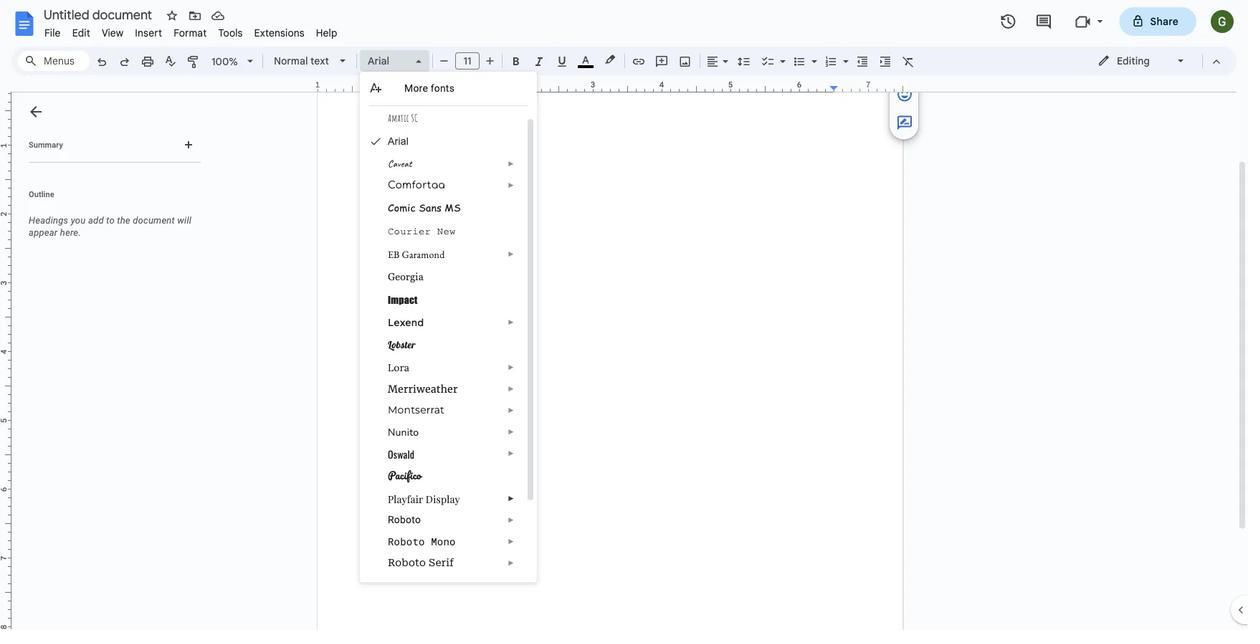 Task type: describe. For each thing, give the bounding box(es) containing it.
tools menu item
[[213, 24, 249, 41]]

Font size field
[[455, 52, 485, 70]]

text color image
[[578, 51, 594, 68]]

► for caveat
[[508, 159, 515, 167]]

amatic
[[388, 111, 409, 124]]

eb garamond
[[388, 247, 445, 260]]

nunito
[[388, 425, 419, 439]]

to
[[106, 215, 115, 226]]

sc
[[411, 111, 418, 124]]

► for comfortaa
[[508, 181, 515, 189]]

file
[[44, 27, 61, 39]]

oswald
[[388, 447, 415, 461]]

text
[[311, 54, 329, 67]]

arial inside pacifico 'menu'
[[388, 136, 409, 147]]

document outline element
[[11, 92, 206, 630]]

editing button
[[1088, 50, 1196, 72]]

lobster
[[388, 338, 416, 351]]

you
[[71, 215, 86, 226]]

extensions
[[254, 27, 305, 39]]

view
[[102, 27, 124, 39]]

add emoji reaction image
[[896, 86, 913, 103]]

left margin image
[[318, 81, 391, 92]]

impact
[[388, 293, 418, 305]]

► for lora
[[508, 363, 515, 371]]

pacifico
[[388, 466, 421, 484]]

numbered list menu image
[[840, 52, 849, 57]]

normal
[[274, 54, 308, 67]]

ms
[[445, 200, 461, 214]]

right margin image
[[830, 81, 903, 92]]

share button
[[1120, 7, 1197, 36]]

roboto for roboto serif
[[388, 556, 426, 568]]

bulleted list menu image
[[808, 52, 817, 57]]

eb
[[388, 247, 400, 260]]

► for roboto serif
[[508, 559, 515, 567]]

more fonts
[[404, 82, 455, 94]]

Rename text field
[[39, 6, 161, 23]]

display
[[426, 492, 460, 505]]

pacifico application
[[0, 0, 1248, 630]]

► for eb garamond
[[508, 250, 515, 258]]

menu bar banner
[[0, 0, 1248, 630]]

format
[[174, 27, 207, 39]]

courier
[[388, 226, 431, 237]]

headings you add to the document will appear here.
[[29, 215, 191, 238]]

main toolbar
[[89, 0, 961, 407]]

view menu item
[[96, 24, 129, 41]]

Zoom field
[[206, 51, 260, 73]]

► for roboto
[[508, 516, 515, 524]]

amatic sc
[[388, 111, 418, 124]]

arial option
[[368, 51, 407, 71]]

arial inside option
[[368, 54, 389, 67]]

fonts
[[431, 82, 455, 94]]

editing
[[1117, 54, 1150, 67]]

document
[[133, 215, 175, 226]]

help menu item
[[310, 24, 343, 41]]

comic sans ms
[[388, 200, 461, 214]]

format menu item
[[168, 24, 213, 41]]

checklist menu image
[[777, 52, 786, 57]]



Task type: locate. For each thing, give the bounding box(es) containing it.
highlight color image
[[602, 51, 618, 68]]

3 roboto from the top
[[388, 556, 426, 568]]

8 ► from the top
[[508, 427, 515, 436]]

3 ► from the top
[[508, 250, 515, 258]]

roboto down roboto mono
[[388, 556, 426, 568]]

lora
[[388, 361, 410, 374]]

line & paragraph spacing image
[[736, 51, 752, 71]]

here.
[[60, 227, 81, 238]]

insert menu item
[[129, 24, 168, 41]]

comic
[[388, 200, 416, 214]]

the
[[117, 215, 130, 226]]

menu bar containing file
[[39, 19, 343, 42]]

mono
[[431, 535, 456, 548]]

roboto up the roboto serif on the left bottom of page
[[388, 535, 425, 548]]

1
[[315, 80, 320, 90]]

menu bar inside menu bar banner
[[39, 19, 343, 42]]

6 ► from the top
[[508, 384, 515, 393]]

extensions menu item
[[249, 24, 310, 41]]

comfortaa
[[388, 179, 445, 190]]

serif
[[429, 556, 454, 568]]

roboto down playfair
[[388, 513, 421, 525]]

roboto for roboto mono
[[388, 535, 425, 548]]

edit menu item
[[66, 24, 96, 41]]

4 ► from the top
[[508, 318, 515, 326]]

mode and view toolbar
[[1087, 47, 1228, 75]]

10 ► from the top
[[508, 494, 515, 502]]

georgia
[[388, 270, 424, 282]]

styles list. normal text selected. option
[[274, 51, 331, 71]]

headings
[[29, 215, 68, 226]]

roboto mono
[[388, 535, 456, 548]]

courier new
[[388, 226, 456, 237]]

insert
[[135, 27, 162, 39]]

1 vertical spatial roboto
[[388, 535, 425, 548]]

►
[[508, 159, 515, 167], [508, 181, 515, 189], [508, 250, 515, 258], [508, 318, 515, 326], [508, 363, 515, 371], [508, 384, 515, 393], [508, 406, 515, 414], [508, 427, 515, 436], [508, 449, 515, 457], [508, 494, 515, 502], [508, 516, 515, 524], [508, 537, 515, 545], [508, 559, 515, 567]]

1 ► from the top
[[508, 159, 515, 167]]

7 ► from the top
[[508, 406, 515, 414]]

► for oswald
[[508, 449, 515, 457]]

Star checkbox
[[162, 6, 182, 26]]

5 ► from the top
[[508, 363, 515, 371]]

0 vertical spatial arial
[[368, 54, 389, 67]]

montserrat
[[388, 404, 445, 416]]

playfair display
[[388, 492, 460, 505]]

garamond
[[402, 247, 445, 260]]

summary heading
[[29, 139, 63, 151]]

roboto
[[388, 513, 421, 525], [388, 535, 425, 548], [388, 556, 426, 568]]

new
[[437, 226, 456, 237]]

Zoom text field
[[208, 52, 242, 72]]

► for nunito
[[508, 427, 515, 436]]

0 vertical spatial roboto
[[388, 513, 421, 525]]

playfair
[[388, 492, 423, 505]]

► for montserrat
[[508, 406, 515, 414]]

► for playfair display
[[508, 494, 515, 502]]

13 ► from the top
[[508, 559, 515, 567]]

sans
[[419, 200, 442, 214]]

Menus field
[[18, 51, 90, 71]]

appear
[[29, 227, 58, 238]]

2 ► from the top
[[508, 181, 515, 189]]

help
[[316, 27, 337, 39]]

1 vertical spatial arial
[[388, 136, 409, 147]]

checkbox item inside pacifico 'menu'
[[361, 574, 525, 595]]

normal text
[[274, 54, 329, 67]]

more
[[404, 82, 428, 94]]

12 ► from the top
[[508, 537, 515, 545]]

summary
[[29, 140, 63, 149]]

caveat
[[388, 157, 412, 170]]

suggest edits image
[[896, 114, 913, 132]]

arial
[[368, 54, 389, 67], [388, 136, 409, 147]]

checkbox item
[[361, 574, 525, 595]]

will
[[177, 215, 191, 226]]

lexend
[[388, 316, 424, 328]]

menu bar
[[39, 19, 343, 42]]

arial up caveat
[[388, 136, 409, 147]]

insert image image
[[677, 51, 694, 71]]

outline heading
[[11, 189, 206, 209]]

share
[[1150, 15, 1179, 28]]

tools
[[218, 27, 243, 39]]

pacifico menu
[[360, 72, 537, 595]]

roboto serif
[[388, 556, 454, 568]]

2 roboto from the top
[[388, 535, 425, 548]]

merriweather
[[388, 382, 458, 395]]

Font size text field
[[456, 52, 479, 70]]

► for merriweather
[[508, 384, 515, 393]]

► for lexend
[[508, 318, 515, 326]]

arial up left margin image
[[368, 54, 389, 67]]

edit
[[72, 27, 90, 39]]

► for roboto mono
[[508, 537, 515, 545]]

add
[[88, 215, 104, 226]]

outline
[[29, 190, 54, 199]]

1 roboto from the top
[[388, 513, 421, 525]]

11 ► from the top
[[508, 516, 515, 524]]

9 ► from the top
[[508, 449, 515, 457]]

2 vertical spatial roboto
[[388, 556, 426, 568]]

file menu item
[[39, 24, 66, 41]]



Task type: vqa. For each thing, say whether or not it's contained in the screenshot.
application
no



